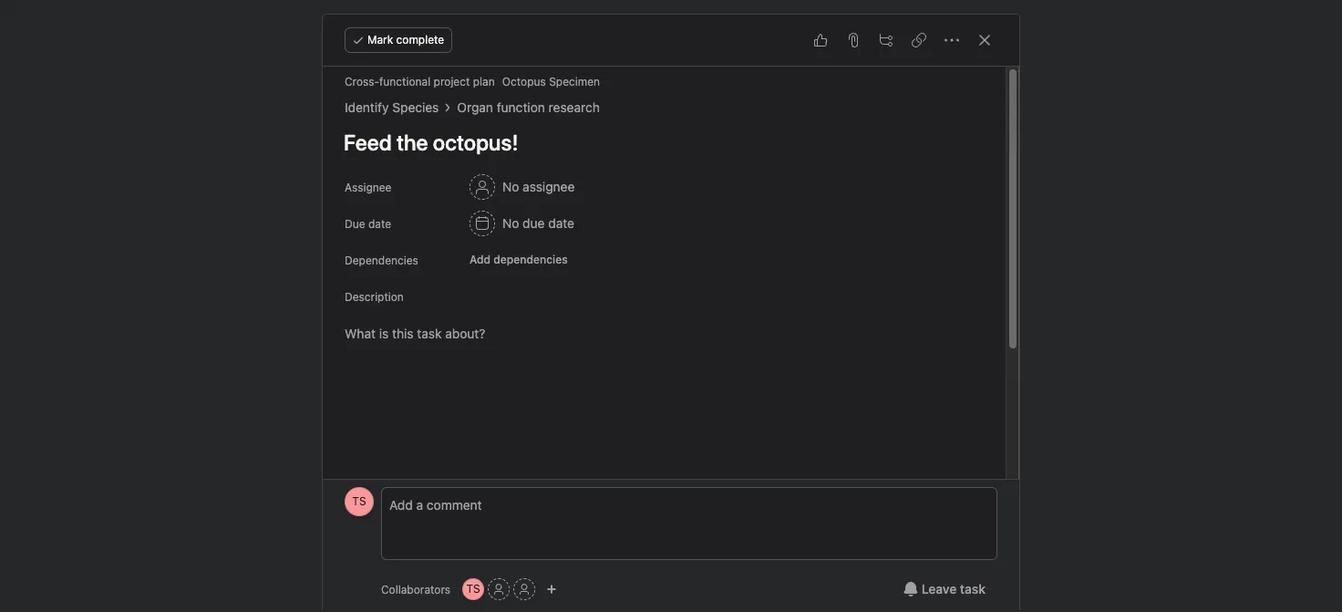 Task type: describe. For each thing, give the bounding box(es) containing it.
main content inside "feed the octopus!" dialog
[[325, 67, 984, 612]]

task
[[960, 581, 986, 596]]

project
[[434, 75, 470, 88]]

ts for the bottommost ts button
[[467, 582, 480, 596]]

due
[[523, 215, 545, 231]]

1 vertical spatial ts button
[[463, 578, 484, 600]]

cross-functional project plan link
[[345, 75, 495, 88]]

identify species
[[345, 99, 439, 115]]

mark
[[368, 33, 393, 47]]

add subtask image
[[879, 33, 894, 47]]

feed the octopus! dialog
[[323, 15, 1020, 612]]

mark complete button
[[345, 27, 453, 53]]

date inside dropdown button
[[548, 215, 575, 231]]

cross-
[[345, 75, 379, 88]]

0 vertical spatial ts button
[[345, 487, 374, 516]]

0 horizontal spatial date
[[368, 217, 391, 231]]

due
[[345, 217, 365, 231]]

research
[[549, 99, 600, 115]]

collaborators
[[381, 582, 451, 596]]

identify
[[345, 99, 389, 115]]

complete
[[396, 33, 444, 47]]

leave task button
[[892, 573, 998, 606]]

no assignee
[[503, 179, 575, 194]]

dependencies
[[345, 254, 418, 267]]

copy task link image
[[912, 33, 927, 47]]

no due date button
[[462, 207, 583, 240]]

due date
[[345, 217, 391, 231]]

functional
[[379, 75, 431, 88]]

add or remove collaborators image
[[546, 584, 557, 595]]

add
[[470, 253, 491, 266]]

function
[[497, 99, 545, 115]]



Task type: vqa. For each thing, say whether or not it's contained in the screenshot.
'Medium'
no



Task type: locate. For each thing, give the bounding box(es) containing it.
ts button
[[345, 487, 374, 516], [463, 578, 484, 600]]

no due date
[[503, 215, 575, 231]]

no for no due date
[[503, 215, 519, 231]]

main content containing identify species
[[325, 67, 984, 612]]

organ function research link
[[457, 98, 600, 118]]

1 horizontal spatial ts button
[[463, 578, 484, 600]]

0 likes. click to like this task image
[[814, 33, 828, 47]]

1 vertical spatial ts
[[467, 582, 480, 596]]

no inside no assignee dropdown button
[[503, 179, 519, 194]]

1 horizontal spatial ts
[[467, 582, 480, 596]]

octopus
[[502, 75, 546, 88]]

0 vertical spatial ts
[[352, 494, 366, 508]]

more actions for this task image
[[945, 33, 960, 47]]

plan
[[473, 75, 495, 88]]

leave
[[922, 581, 957, 596]]

octopus specimen link
[[502, 75, 600, 88]]

0 vertical spatial no
[[503, 179, 519, 194]]

2 no from the top
[[503, 215, 519, 231]]

date
[[548, 215, 575, 231], [368, 217, 391, 231]]

no assignee button
[[462, 171, 583, 203]]

cross-functional project plan octopus specimen
[[345, 75, 600, 88]]

add dependencies
[[470, 253, 568, 266]]

0 horizontal spatial ts button
[[345, 487, 374, 516]]

no inside no due date dropdown button
[[503, 215, 519, 231]]

leave task
[[922, 581, 986, 596]]

assignee
[[345, 181, 392, 194]]

specimen
[[549, 75, 600, 88]]

dependencies
[[494, 253, 568, 266]]

Task Name text field
[[332, 121, 984, 163]]

no for no assignee
[[503, 179, 519, 194]]

mark complete
[[368, 33, 444, 47]]

ts
[[352, 494, 366, 508], [467, 582, 480, 596]]

no
[[503, 179, 519, 194], [503, 215, 519, 231]]

main content
[[325, 67, 984, 612]]

attachments: add a file to this task, feed the octopus! image
[[846, 33, 861, 47]]

no left due
[[503, 215, 519, 231]]

collapse task pane image
[[978, 33, 992, 47]]

0 horizontal spatial ts
[[352, 494, 366, 508]]

no left assignee
[[503, 179, 519, 194]]

organ function research
[[457, 99, 600, 115]]

species
[[392, 99, 439, 115]]

description
[[345, 290, 404, 304]]

ts for top ts button
[[352, 494, 366, 508]]

add dependencies button
[[462, 247, 576, 273]]

assignee
[[523, 179, 575, 194]]

identify species link
[[345, 98, 439, 118]]

organ
[[457, 99, 493, 115]]

1 no from the top
[[503, 179, 519, 194]]

1 horizontal spatial date
[[548, 215, 575, 231]]

1 vertical spatial no
[[503, 215, 519, 231]]



